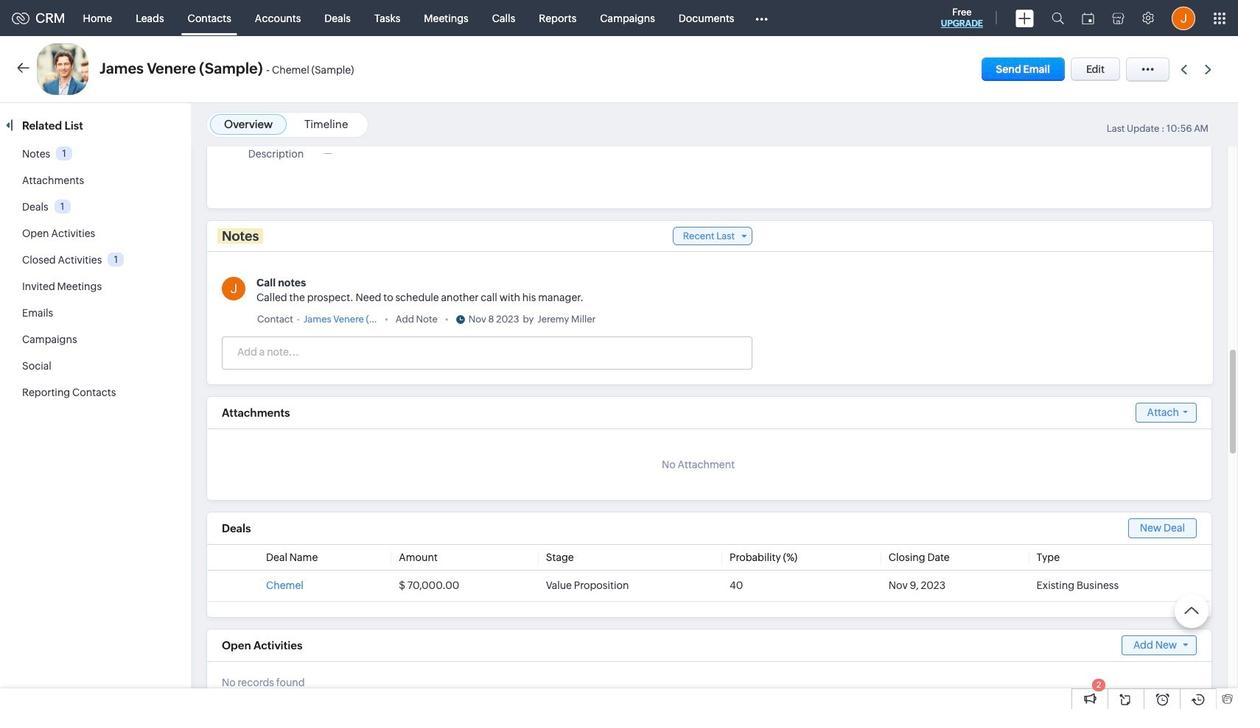 Task type: locate. For each thing, give the bounding box(es) containing it.
previous record image
[[1181, 64, 1187, 74]]

profile image
[[1172, 6, 1195, 30]]

Add a note... field
[[223, 345, 751, 360]]

next record image
[[1205, 64, 1214, 74]]

search element
[[1043, 0, 1073, 36]]



Task type: vqa. For each thing, say whether or not it's contained in the screenshot.
"Save and New"
no



Task type: describe. For each thing, give the bounding box(es) containing it.
create menu image
[[1015, 9, 1034, 27]]

search image
[[1052, 12, 1064, 24]]

Other Modules field
[[746, 6, 778, 30]]

calendar image
[[1082, 12, 1094, 24]]

create menu element
[[1007, 0, 1043, 36]]

logo image
[[12, 12, 29, 24]]

profile element
[[1163, 0, 1204, 36]]



